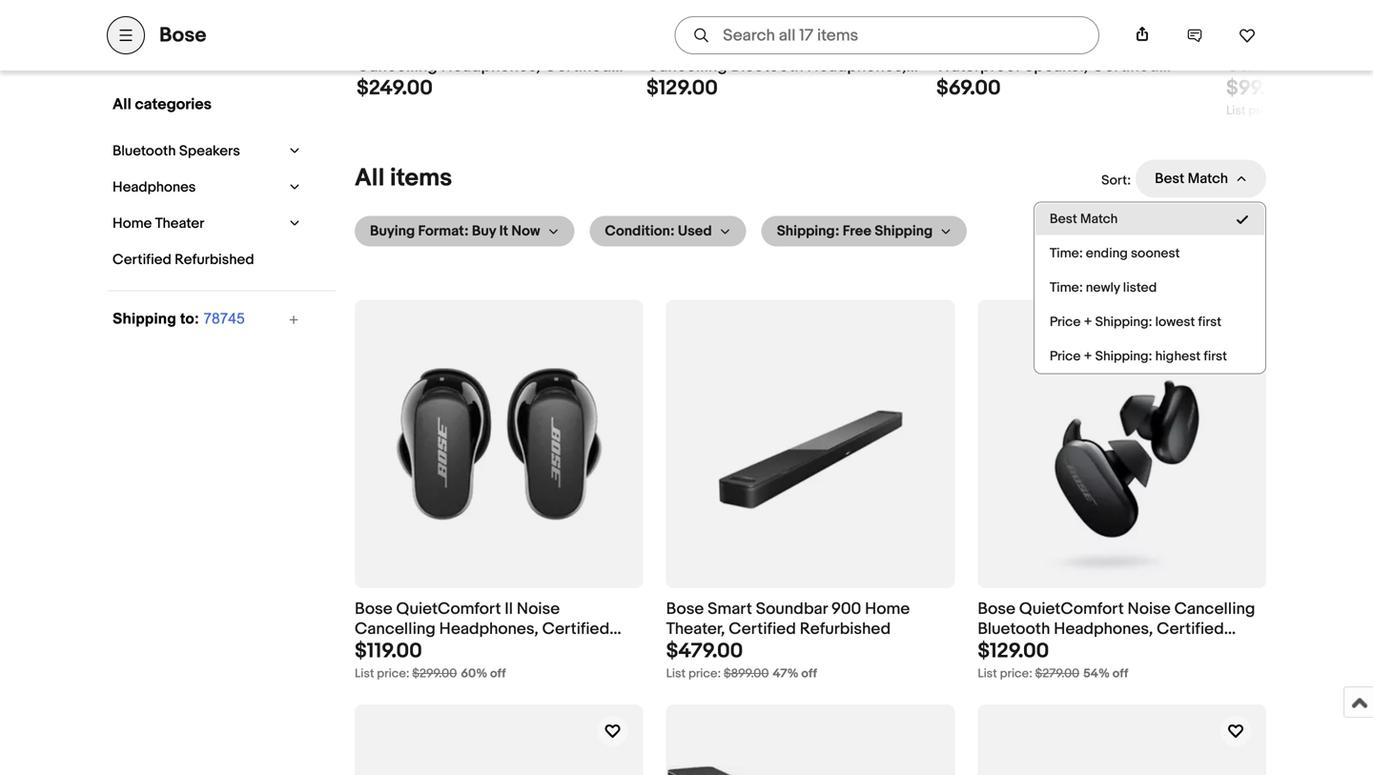 Task type: vqa. For each thing, say whether or not it's contained in the screenshot.
Menu containing Best Match
yes



Task type: describe. For each thing, give the bounding box(es) containing it.
bose solo soundbar $99.00 list price:
[[1227, 37, 1374, 118]]

to:
[[180, 310, 199, 327]]

54%
[[1084, 667, 1110, 681]]

bose quietcomfort noise cancelling bluetooth headphones, certified refurbished : quick view image for the leftmost "bose quietcomfort noise cancelling bluetooth headphones, certified refurbished" button
[[681, 0, 887, 26]]

home theater link
[[108, 210, 281, 237]]

noise inside bose quietcomfort ii noise cancelling headphones, certified refurbished
[[517, 600, 560, 620]]

$129.00 for $129.00 list price: $279.00 54% off
[[978, 639, 1049, 664]]

list for $119.00
[[355, 667, 374, 681]]

first for price + shipping: highest first
[[1204, 349, 1228, 365]]

solo
[[1268, 37, 1301, 57]]

certified inside "certified refurbished" link
[[113, 251, 171, 269]]

save this seller bose image
[[1239, 27, 1256, 44]]

format:
[[418, 223, 469, 240]]

bose for the bose smart soundbar 900 home theater, certified refurbished button
[[666, 600, 704, 620]]

categories
[[135, 95, 212, 114]]

1 vertical spatial match
[[1081, 211, 1118, 227]]

900
[[832, 600, 862, 620]]

ii
[[505, 600, 513, 620]]

items
[[390, 164, 452, 193]]

price: inside the bose solo soundbar $99.00 list price:
[[1249, 103, 1281, 118]]

certified inside bose quietcomfort ii noise cancelling headphones, certified refurbished
[[542, 619, 610, 640]]

quietcomfort for right "bose quietcomfort noise cancelling bluetooth headphones, certified refurbished" button
[[1019, 600, 1124, 620]]

bose quietcomfort noise cancelling bluetooth headphones, certified refurbished for the leftmost "bose quietcomfort noise cancelling bluetooth headphones, certified refurbished" button
[[647, 37, 907, 96]]

bose smart soundbar 600 home theater, certified refurbished : quick view image
[[356, 742, 642, 775]]

best match inside "popup button"
[[1155, 170, 1229, 187]]

+ for price + shipping: highest first
[[1084, 349, 1093, 365]]

best match button
[[1136, 160, 1267, 198]]

headphones
[[113, 179, 196, 196]]

cancelling inside the bose quietcomfort 45 noise cancelling headphones, certified refurbished
[[357, 56, 438, 77]]

bose solo soundbar button
[[1227, 37, 1374, 77]]

1 vertical spatial shipping
[[113, 310, 176, 327]]

list inside the bose solo soundbar $99.00 list price:
[[1227, 103, 1246, 118]]

speaker,
[[1024, 56, 1088, 77]]

smart
[[708, 600, 752, 620]]

$899.00
[[724, 667, 769, 681]]

shipping to: 78745
[[113, 310, 245, 327]]

$479.00
[[666, 639, 743, 664]]

menu containing best match
[[1035, 203, 1266, 373]]

theater
[[155, 215, 204, 232]]

newly
[[1086, 280, 1120, 296]]

noise inside the bose quietcomfort 45 noise cancelling headphones, certified refurbished
[[530, 37, 573, 57]]

bose inside the bose solo soundbar $99.00 list price:
[[1227, 37, 1264, 57]]

bose smart soundbar 900 home theater, certified refurbished : quick view image
[[703, 301, 918, 587]]

lowest
[[1156, 314, 1195, 331]]

ending
[[1086, 246, 1128, 262]]

bose quietcomfort 45 noise cancelling headphones, certified refurbished button
[[357, 37, 631, 96]]

price: for $119.00
[[377, 667, 410, 681]]

best inside "popup button"
[[1155, 170, 1185, 187]]

bose for bose quietcomfort 45 noise cancelling headphones, certified refurbished button
[[357, 37, 395, 57]]

$279.00
[[1035, 667, 1080, 681]]

theater,
[[666, 619, 725, 640]]

headphones, for right "bose quietcomfort noise cancelling bluetooth headphones, certified refurbished" button
[[1054, 619, 1153, 640]]

60%
[[461, 667, 488, 681]]

refurbished inside bose soundlink flex se bluetooth waterproof speaker, certified refurbished
[[937, 76, 1028, 96]]

refurbished inside bose quietcomfort ii noise cancelling headphones, certified refurbished
[[355, 639, 446, 659]]

78745
[[203, 310, 245, 327]]

shipping inside dropdown button
[[875, 223, 933, 240]]

used
[[678, 223, 712, 240]]

it
[[499, 223, 508, 240]]

buy
[[472, 223, 496, 240]]

$129.00 list price: $279.00 54% off
[[978, 639, 1129, 681]]

45
[[507, 37, 526, 57]]

listed
[[1123, 280, 1157, 296]]

$99.00
[[1227, 76, 1292, 101]]

list for $479.00
[[666, 667, 686, 681]]

time: for time: ending soonest
[[1050, 246, 1083, 262]]

now
[[512, 223, 540, 240]]

$299.00
[[412, 667, 457, 681]]

time: ending soonest
[[1050, 246, 1180, 262]]

bose for the leftmost "bose quietcomfort noise cancelling bluetooth headphones, certified refurbished" button
[[647, 37, 685, 57]]

price for price + shipping: highest first
[[1050, 349, 1081, 365]]

refurbished inside the bose quietcomfort 45 noise cancelling headphones, certified refurbished
[[357, 76, 448, 96]]

quietcomfort for bose quietcomfort ii noise cancelling headphones, certified refurbished button
[[396, 600, 501, 620]]

free
[[843, 223, 872, 240]]

certified refurbished link
[[108, 247, 294, 273]]

bose smart soundbar 900 home theater, certified refurbished
[[666, 600, 910, 640]]

headphones, for bose quietcomfort 45 noise cancelling headphones, certified refurbished button
[[441, 56, 541, 77]]

certified inside bose soundlink flex se bluetooth waterproof speaker, certified refurbished
[[1092, 56, 1159, 77]]

off for $119.00
[[490, 667, 506, 681]]

sort:
[[1102, 173, 1131, 189]]

headphones, for bose quietcomfort ii noise cancelling headphones, certified refurbished button
[[439, 619, 539, 640]]

soundbar for $99.00
[[1305, 37, 1374, 57]]

soundbar for 900
[[756, 600, 828, 620]]

0 horizontal spatial best
[[1050, 211, 1078, 227]]

bose smart soundbar 900 home theater, certified refurbished button
[[666, 600, 955, 640]]



Task type: locate. For each thing, give the bounding box(es) containing it.
1 vertical spatial price
[[1050, 349, 1081, 365]]

1 vertical spatial best
[[1050, 211, 1078, 227]]

buying format: buy it now button
[[355, 216, 575, 247]]

cancelling
[[357, 56, 438, 77], [647, 56, 728, 77], [1175, 600, 1256, 620], [355, 619, 436, 640]]

match inside "popup button"
[[1188, 170, 1229, 187]]

2 off from the left
[[802, 667, 817, 681]]

list down $479.00
[[666, 667, 686, 681]]

soundbar right solo
[[1305, 37, 1374, 57]]

1 horizontal spatial soundbar
[[1305, 37, 1374, 57]]

list inside "$479.00 list price: $899.00 47% off"
[[666, 667, 686, 681]]

first
[[1198, 314, 1222, 331], [1204, 349, 1228, 365]]

bose soundlink flex se bluetooth waterproof speaker, certified refurbished
[[937, 37, 1187, 96]]

0 vertical spatial price
[[1050, 314, 1081, 331]]

shipping left to:
[[113, 310, 176, 327]]

0 horizontal spatial bose quietcomfort noise cancelling bluetooth headphones, certified refurbished : quick view image
[[681, 0, 887, 26]]

refurbished
[[357, 76, 448, 96], [718, 76, 809, 96], [937, 76, 1028, 96], [175, 251, 254, 269], [800, 619, 891, 640], [355, 639, 446, 659], [978, 639, 1069, 659]]

$69.00
[[937, 76, 1001, 101]]

all inside all categories "link"
[[113, 95, 131, 114]]

buying
[[370, 223, 415, 240]]

best match up ending
[[1050, 211, 1118, 227]]

1 vertical spatial +
[[1084, 349, 1093, 365]]

+
[[1084, 314, 1093, 331], [1084, 349, 1093, 365]]

all items
[[355, 164, 452, 193]]

shipping: inside dropdown button
[[777, 223, 840, 240]]

1 vertical spatial bose quietcomfort noise cancelling bluetooth headphones, certified refurbished : quick view image
[[1015, 301, 1230, 587]]

price: inside $129.00 list price: $279.00 54% off
[[1000, 667, 1033, 681]]

1 off from the left
[[490, 667, 506, 681]]

all left "categories"
[[113, 95, 131, 114]]

1 horizontal spatial bose quietcomfort noise cancelling bluetooth headphones, certified refurbished button
[[978, 600, 1267, 659]]

bose for bose quietcomfort ii noise cancelling headphones, certified refurbished button
[[355, 600, 393, 620]]

time:
[[1050, 246, 1083, 262], [1050, 280, 1083, 296]]

0 horizontal spatial soundbar
[[756, 600, 828, 620]]

soonest
[[1131, 246, 1180, 262]]

quietcomfort inside bose quietcomfort ii noise cancelling headphones, certified refurbished
[[396, 600, 501, 620]]

2 price from the top
[[1050, 349, 1081, 365]]

certified refurbished
[[113, 251, 254, 269]]

best
[[1155, 170, 1185, 187], [1050, 211, 1078, 227]]

0 vertical spatial time:
[[1050, 246, 1083, 262]]

all categories link
[[108, 91, 300, 119]]

best right sort:
[[1155, 170, 1185, 187]]

headphones, inside bose quietcomfort ii noise cancelling headphones, certified refurbished
[[439, 619, 539, 640]]

price down price + shipping: lowest first
[[1050, 349, 1081, 365]]

bose soundlink flex se bluetooth waterproof speaker, certified refurbished button
[[937, 37, 1211, 96]]

bluetooth speakers
[[113, 143, 240, 160]]

0 horizontal spatial bose quietcomfort noise cancelling bluetooth headphones, certified refurbished button
[[647, 37, 921, 96]]

0 vertical spatial home
[[113, 215, 152, 232]]

2 time: from the top
[[1050, 280, 1083, 296]]

off right 47%
[[802, 667, 817, 681]]

price:
[[1249, 103, 1281, 118], [377, 667, 410, 681], [689, 667, 721, 681], [1000, 667, 1033, 681]]

off right 54%
[[1113, 667, 1129, 681]]

1 vertical spatial home
[[865, 600, 910, 620]]

1 horizontal spatial all
[[355, 164, 385, 193]]

0 vertical spatial soundbar
[[1305, 37, 1374, 57]]

price: left $279.00
[[1000, 667, 1033, 681]]

0 vertical spatial shipping
[[875, 223, 933, 240]]

price: inside "$479.00 list price: $899.00 47% off"
[[689, 667, 721, 681]]

highest
[[1156, 349, 1201, 365]]

menu
[[1035, 203, 1266, 373]]

1 vertical spatial best match
[[1050, 211, 1118, 227]]

home down headphones
[[113, 215, 152, 232]]

shipping: for price + shipping: highest first
[[1096, 349, 1153, 365]]

home theater
[[113, 215, 204, 232]]

noise
[[530, 37, 573, 57], [797, 37, 840, 57], [517, 600, 560, 620], [1128, 600, 1171, 620]]

0 vertical spatial $129.00
[[647, 76, 718, 101]]

bose quietcomfort noise cancelling bluetooth headphones, certified refurbished button
[[647, 37, 921, 96], [978, 600, 1267, 659]]

soundlink
[[978, 37, 1055, 57]]

first right highest
[[1204, 349, 1228, 365]]

bose inside bose smart soundbar 900 home theater, certified refurbished
[[666, 600, 704, 620]]

list inside $129.00 list price: $279.00 54% off
[[978, 667, 997, 681]]

0 vertical spatial all
[[113, 95, 131, 114]]

time: left newly
[[1050, 280, 1083, 296]]

refurbished inside bose smart soundbar 900 home theater, certified refurbished
[[800, 619, 891, 640]]

headphones link
[[108, 174, 281, 201]]

1 horizontal spatial bose quietcomfort noise cancelling bluetooth headphones, certified refurbished : quick view image
[[1015, 301, 1230, 587]]

headphones, inside the bose quietcomfort 45 noise cancelling headphones, certified refurbished
[[441, 56, 541, 77]]

0 vertical spatial shipping:
[[777, 223, 840, 240]]

bose for bose soundlink flex se bluetooth waterproof speaker, certified refurbished button on the top right
[[937, 37, 974, 57]]

bose inside bose soundlink flex se bluetooth waterproof speaker, certified refurbished
[[937, 37, 974, 57]]

bluetooth speakers link
[[108, 138, 281, 165]]

price
[[1050, 314, 1081, 331], [1050, 349, 1081, 365]]

off for $129.00
[[1113, 667, 1129, 681]]

shipping: free shipping
[[777, 223, 933, 240]]

1 horizontal spatial off
[[802, 667, 817, 681]]

list for $129.00
[[978, 667, 997, 681]]

bose quietcomfort ii noise cancelling headphones, certified refurbished : quick view image
[[356, 337, 642, 552]]

list left $279.00
[[978, 667, 997, 681]]

best match
[[1155, 170, 1229, 187], [1050, 211, 1118, 227]]

time: left ending
[[1050, 246, 1083, 262]]

2 vertical spatial shipping:
[[1096, 349, 1153, 365]]

1 price from the top
[[1050, 314, 1081, 331]]

1 horizontal spatial $129.00
[[978, 639, 1049, 664]]

3 off from the left
[[1113, 667, 1129, 681]]

price: inside $119.00 list price: $299.00 60% off
[[377, 667, 410, 681]]

0 vertical spatial +
[[1084, 314, 1093, 331]]

price: for $129.00
[[1000, 667, 1033, 681]]

time: newly listed
[[1050, 280, 1157, 296]]

1 horizontal spatial best
[[1155, 170, 1185, 187]]

price + shipping: highest first
[[1050, 349, 1228, 365]]

condition:
[[605, 223, 675, 240]]

bose quietcomfort noise cancelling bluetooth headphones, certified refurbished : quick view image for right "bose quietcomfort noise cancelling bluetooth headphones, certified refurbished" button
[[1015, 301, 1230, 587]]

bose inside bose quietcomfort ii noise cancelling headphones, certified refurbished
[[355, 600, 393, 620]]

quietcomfort for the leftmost "bose quietcomfort noise cancelling bluetooth headphones, certified refurbished" button
[[688, 37, 793, 57]]

1 horizontal spatial home
[[865, 600, 910, 620]]

bluetooth inside bose soundlink flex se bluetooth waterproof speaker, certified refurbished
[[1115, 37, 1187, 57]]

time: for time: newly listed
[[1050, 280, 1083, 296]]

match up ending
[[1081, 211, 1118, 227]]

0 vertical spatial best match
[[1155, 170, 1229, 187]]

bose inside the bose quietcomfort 45 noise cancelling headphones, certified refurbished
[[357, 37, 395, 57]]

cancelling inside bose quietcomfort ii noise cancelling headphones, certified refurbished
[[355, 619, 436, 640]]

1 vertical spatial all
[[355, 164, 385, 193]]

soundbar inside bose smart soundbar 900 home theater, certified refurbished
[[756, 600, 828, 620]]

list inside $119.00 list price: $299.00 60% off
[[355, 667, 374, 681]]

bose for right "bose quietcomfort noise cancelling bluetooth headphones, certified refurbished" button
[[978, 600, 1016, 620]]

$479.00 list price: $899.00 47% off
[[666, 639, 817, 681]]

price: down $479.00
[[689, 667, 721, 681]]

shipping right "free"
[[875, 223, 933, 240]]

off inside $129.00 list price: $279.00 54% off
[[1113, 667, 1129, 681]]

best up time: ending soonest
[[1050, 211, 1078, 227]]

0 horizontal spatial bose quietcomfort noise cancelling bluetooth headphones, certified refurbished
[[647, 37, 907, 96]]

speakers
[[179, 143, 240, 160]]

certified
[[544, 56, 612, 77], [1092, 56, 1159, 77], [647, 76, 714, 96], [113, 251, 171, 269], [542, 619, 610, 640], [729, 619, 796, 640], [1157, 619, 1224, 640]]

bose link
[[159, 23, 206, 48]]

match right sort:
[[1188, 170, 1229, 187]]

price: down $99.00
[[1249, 103, 1281, 118]]

certified inside bose smart soundbar 900 home theater, certified refurbished
[[729, 619, 796, 640]]

1 horizontal spatial bose quietcomfort noise cancelling bluetooth headphones, certified refurbished
[[978, 600, 1256, 659]]

list
[[1227, 103, 1246, 118], [355, 667, 374, 681], [666, 667, 686, 681], [978, 667, 997, 681]]

0 vertical spatial bose quietcomfort noise cancelling bluetooth headphones, certified refurbished : quick view image
[[681, 0, 887, 26]]

1 horizontal spatial match
[[1188, 170, 1229, 187]]

1 time: from the top
[[1050, 246, 1083, 262]]

$129.00 inside $129.00 list price: $279.00 54% off
[[978, 639, 1049, 664]]

0 horizontal spatial off
[[490, 667, 506, 681]]

bose quietcomfort 45 noise cancelling headphones, certified refurbished
[[357, 37, 612, 96]]

flex
[[1059, 37, 1089, 57]]

quietcomfort
[[398, 37, 503, 57], [688, 37, 793, 57], [396, 600, 501, 620], [1019, 600, 1124, 620]]

+ for price + shipping: lowest first
[[1084, 314, 1093, 331]]

shipping: left "free"
[[777, 223, 840, 240]]

0 vertical spatial bose quietcomfort noise cancelling bluetooth headphones, certified refurbished
[[647, 37, 907, 96]]

0 vertical spatial bose quietcomfort noise cancelling bluetooth headphones, certified refurbished button
[[647, 37, 921, 96]]

shipping:
[[777, 223, 840, 240], [1096, 314, 1153, 331], [1096, 349, 1153, 365]]

+ down price + shipping: lowest first
[[1084, 349, 1093, 365]]

soundbar inside the bose solo soundbar $99.00 list price:
[[1305, 37, 1374, 57]]

off inside $119.00 list price: $299.00 60% off
[[490, 667, 506, 681]]

1 vertical spatial first
[[1204, 349, 1228, 365]]

shipping: down price + shipping: lowest first
[[1096, 349, 1153, 365]]

waterproof
[[937, 56, 1021, 77]]

0 horizontal spatial all
[[113, 95, 131, 114]]

buying format: buy it now
[[370, 223, 540, 240]]

headphones, for the leftmost "bose quietcomfort noise cancelling bluetooth headphones, certified refurbished" button
[[807, 56, 907, 77]]

soundbar left 900
[[756, 600, 828, 620]]

price down time: newly listed
[[1050, 314, 1081, 331]]

1 vertical spatial $129.00
[[978, 639, 1049, 664]]

0 horizontal spatial match
[[1081, 211, 1118, 227]]

quietcomfort inside the bose quietcomfort 45 noise cancelling headphones, certified refurbished
[[398, 37, 503, 57]]

certified inside the bose quietcomfort 45 noise cancelling headphones, certified refurbished
[[544, 56, 612, 77]]

2 horizontal spatial off
[[1113, 667, 1129, 681]]

condition: used
[[605, 223, 712, 240]]

1 vertical spatial bose quietcomfort noise cancelling bluetooth headphones, certified refurbished
[[978, 600, 1256, 659]]

1 vertical spatial shipping:
[[1096, 314, 1153, 331]]

0 vertical spatial match
[[1188, 170, 1229, 187]]

0 horizontal spatial home
[[113, 215, 152, 232]]

price for price + shipping: lowest first
[[1050, 314, 1081, 331]]

soundbar
[[1305, 37, 1374, 57], [756, 600, 828, 620]]

1 horizontal spatial best match
[[1155, 170, 1229, 187]]

all for all items
[[355, 164, 385, 193]]

bose
[[159, 23, 206, 48], [357, 37, 395, 57], [647, 37, 685, 57], [937, 37, 974, 57], [1227, 37, 1264, 57], [355, 600, 393, 620], [666, 600, 704, 620], [978, 600, 1016, 620]]

0 horizontal spatial shipping
[[113, 310, 176, 327]]

price: down $119.00 on the left bottom
[[377, 667, 410, 681]]

bose quietcomfort noise cancelling bluetooth headphones, certified refurbished for right "bose quietcomfort noise cancelling bluetooth headphones, certified refurbished" button
[[978, 600, 1256, 659]]

list down $119.00 on the left bottom
[[355, 667, 374, 681]]

1 + from the top
[[1084, 314, 1093, 331]]

$119.00 list price: $299.00 60% off
[[355, 639, 506, 681]]

off right 60%
[[490, 667, 506, 681]]

shipping: up the price + shipping: highest first
[[1096, 314, 1153, 331]]

1 vertical spatial time:
[[1050, 280, 1083, 296]]

1 vertical spatial bose quietcomfort noise cancelling bluetooth headphones, certified refurbished button
[[978, 600, 1267, 659]]

condition: used button
[[590, 216, 747, 247]]

first for price + shipping: lowest first
[[1198, 314, 1222, 331]]

all left items
[[355, 164, 385, 193]]

bluetooth
[[1115, 37, 1187, 57], [731, 56, 804, 77], [113, 143, 176, 160], [978, 619, 1051, 640]]

best match right sort:
[[1155, 170, 1229, 187]]

bose quietcomfort ii noise cancelling headphones, certified refurbished
[[355, 600, 610, 659]]

off
[[490, 667, 506, 681], [802, 667, 817, 681], [1113, 667, 1129, 681]]

headphones,
[[441, 56, 541, 77], [807, 56, 907, 77], [439, 619, 539, 640], [1054, 619, 1153, 640]]

shipping: free shipping button
[[762, 216, 967, 247]]

bose quietcomfort noise cancelling bluetooth headphones, certified refurbished : quick view image
[[681, 0, 887, 26], [1015, 301, 1230, 587]]

bose solo soundbar ii home theater, certified refurbished : quick view image
[[979, 742, 1265, 775]]

0 vertical spatial best
[[1155, 170, 1185, 187]]

0 vertical spatial first
[[1198, 314, 1222, 331]]

quietcomfort for bose quietcomfort 45 noise cancelling headphones, certified refurbished button
[[398, 37, 503, 57]]

1 horizontal spatial shipping
[[875, 223, 933, 240]]

home right 900
[[865, 600, 910, 620]]

shipping: for price + shipping: lowest first
[[1096, 314, 1153, 331]]

se
[[1093, 37, 1111, 57]]

$129.00
[[647, 76, 718, 101], [978, 639, 1049, 664]]

home
[[113, 215, 152, 232], [865, 600, 910, 620]]

$129.00 for $129.00
[[647, 76, 718, 101]]

off inside "$479.00 list price: $899.00 47% off"
[[802, 667, 817, 681]]

bose quietcomfort noise cancelling bluetooth headphones, certified refurbished
[[647, 37, 907, 96], [978, 600, 1256, 659]]

+ down newly
[[1084, 314, 1093, 331]]

match
[[1188, 170, 1229, 187], [1081, 211, 1118, 227]]

47%
[[773, 667, 799, 681]]

list down $99.00
[[1227, 103, 1246, 118]]

off for $479.00
[[802, 667, 817, 681]]

bose quietcomfort ii noise cancelling headphones, certified refurbished button
[[355, 600, 644, 659]]

price + shipping: lowest first
[[1050, 314, 1222, 331]]

0 horizontal spatial best match
[[1050, 211, 1118, 227]]

first right lowest
[[1198, 314, 1222, 331]]

2 + from the top
[[1084, 349, 1093, 365]]

price: for $479.00
[[689, 667, 721, 681]]

0 horizontal spatial $129.00
[[647, 76, 718, 101]]

Search all 17 items field
[[675, 16, 1100, 54]]

bose soundbar 700 home theater, certified refurbished : quick view image
[[668, 766, 954, 775]]

home inside bose smart soundbar 900 home theater, certified refurbished
[[865, 600, 910, 620]]

$249.00
[[357, 76, 433, 101]]

1 vertical spatial soundbar
[[756, 600, 828, 620]]

all categories
[[113, 95, 212, 114]]

$119.00
[[355, 639, 422, 664]]

all for all categories
[[113, 95, 131, 114]]



